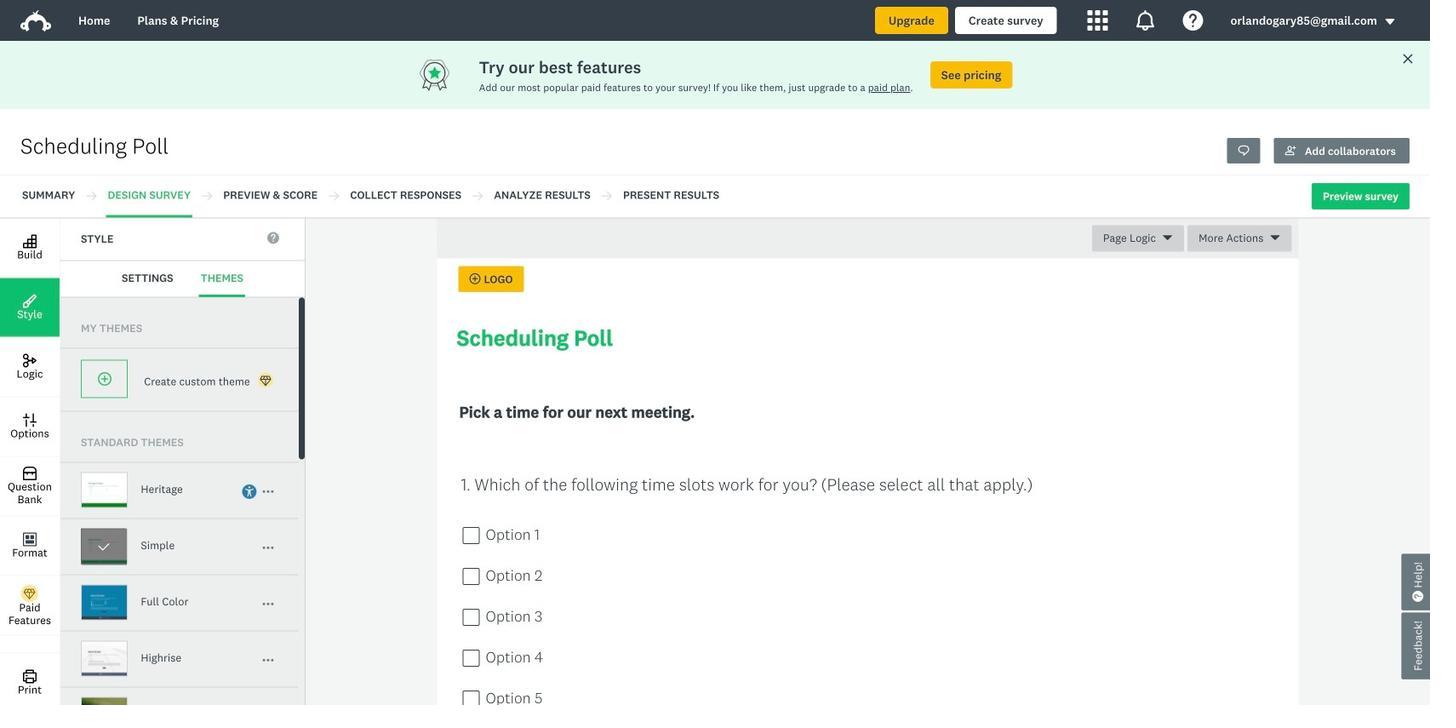 Task type: locate. For each thing, give the bounding box(es) containing it.
0 horizontal spatial products icon image
[[1088, 10, 1108, 31]]

products icon image
[[1088, 10, 1108, 31], [1136, 10, 1156, 31]]

1 horizontal spatial products icon image
[[1136, 10, 1156, 31]]

1 products icon image from the left
[[1088, 10, 1108, 31]]

surveymonkey logo image
[[20, 10, 51, 32]]



Task type: vqa. For each thing, say whether or not it's contained in the screenshot.
first Brand logo from the top of the page
no



Task type: describe. For each thing, give the bounding box(es) containing it.
help icon image
[[1183, 10, 1204, 31]]

2 products icon image from the left
[[1136, 10, 1156, 31]]

rewards image
[[418, 58, 479, 92]]



